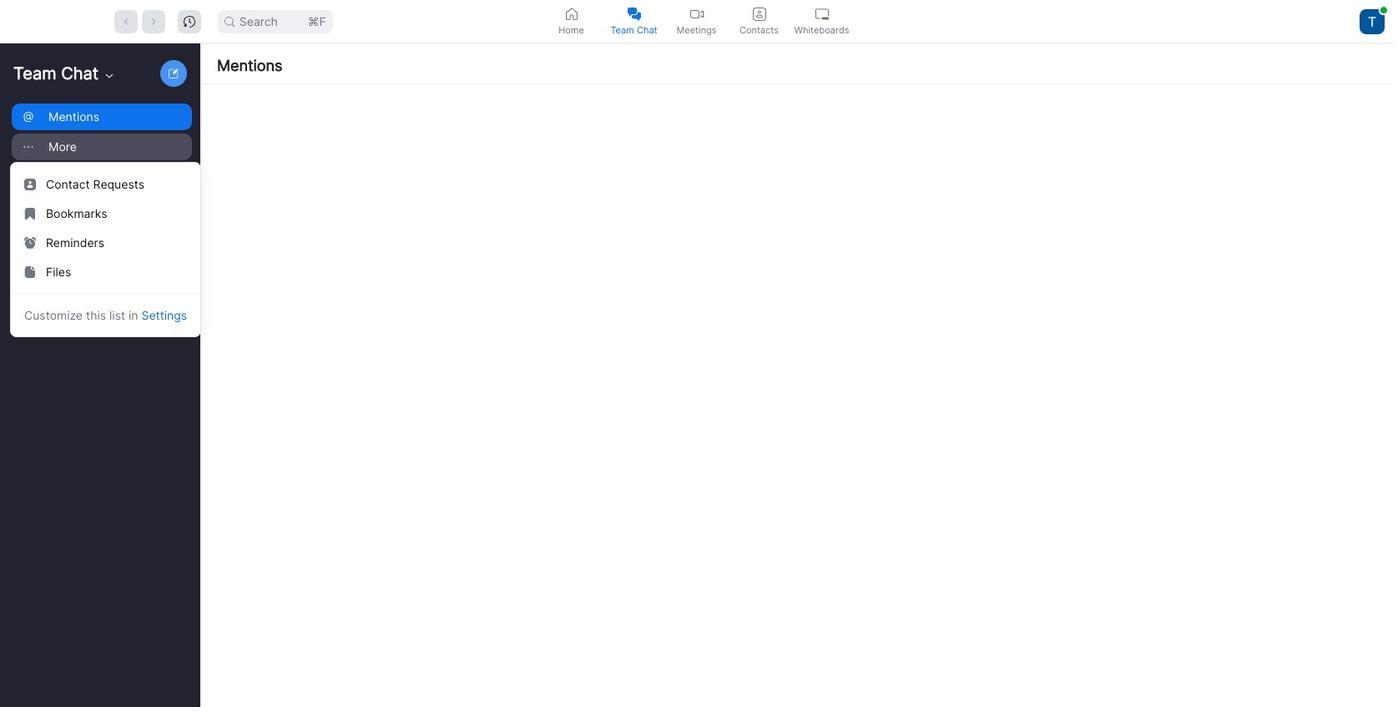 Task type: vqa. For each thing, say whether or not it's contained in the screenshot.
menu item
yes



Task type: describe. For each thing, give the bounding box(es) containing it.
customize
[[24, 308, 83, 322]]

bookmarks
[[46, 206, 107, 220]]

customize this list in settings
[[24, 308, 187, 322]]

file image
[[24, 266, 36, 278]]

menu containing contact requests
[[10, 162, 201, 337]]

contact
[[46, 177, 90, 191]]

this
[[86, 308, 106, 322]]

bookmark image
[[24, 208, 36, 219]]

contact requests
[[46, 177, 144, 191]]

requests
[[93, 177, 144, 191]]

alarm off image
[[24, 237, 36, 249]]

menu item inside menu
[[11, 301, 200, 330]]

bookmark image
[[24, 208, 36, 219]]



Task type: locate. For each thing, give the bounding box(es) containing it.
list
[[109, 308, 125, 322]]

profile contact image
[[24, 178, 36, 190]]

menu item containing customize this list in
[[11, 301, 200, 330]]

alarm off image
[[24, 237, 36, 249]]

file image
[[24, 266, 36, 278]]

settings
[[141, 308, 187, 322]]

menu
[[10, 162, 201, 337]]

files
[[46, 265, 71, 279]]

menu item
[[11, 301, 200, 330]]

profile contact image
[[24, 178, 36, 190]]

in
[[129, 308, 138, 322]]

reminders
[[46, 235, 104, 250]]



